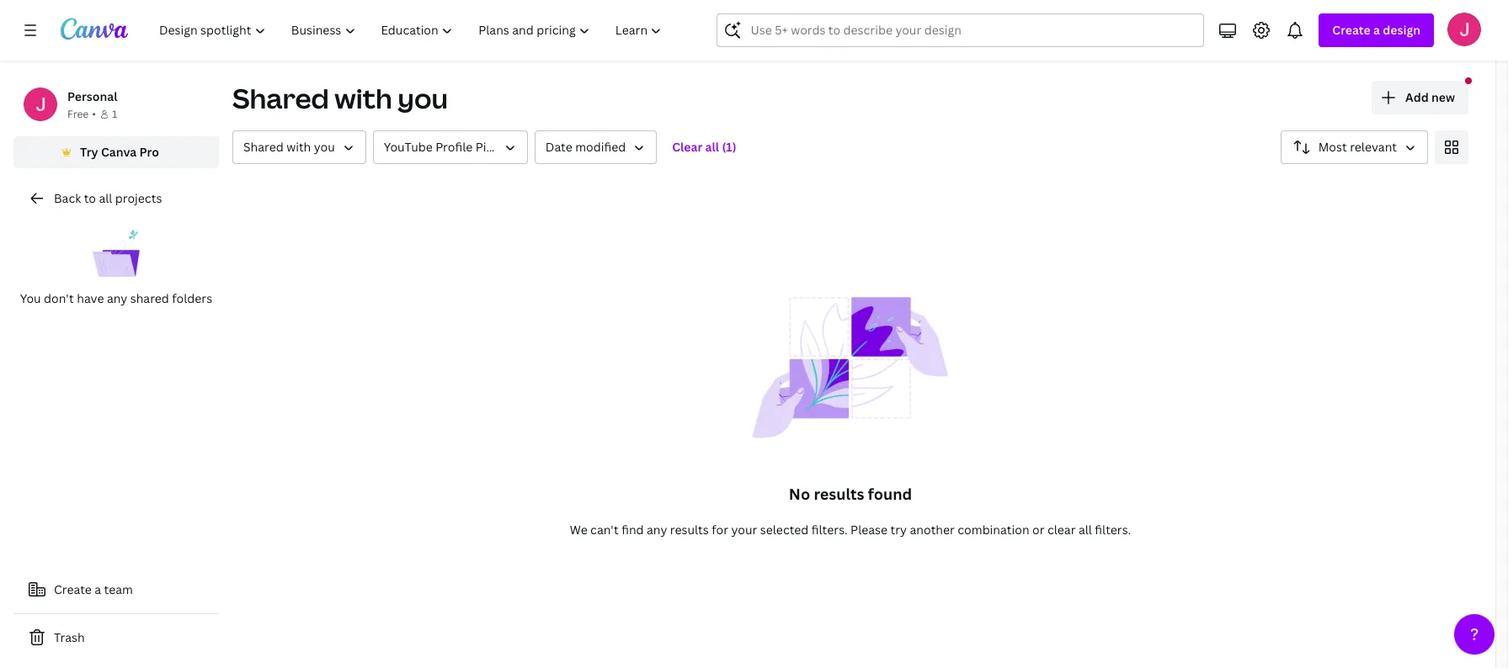Task type: vqa. For each thing, say whether or not it's contained in the screenshot.
notes BUTTON
no



Task type: locate. For each thing, give the bounding box(es) containing it.
results up "we can't find any results for your selected filters. please try another combination or clear all filters."
[[814, 484, 865, 505]]

1 vertical spatial you
[[314, 139, 335, 155]]

create left design
[[1333, 22, 1371, 38]]

a left team at bottom
[[95, 582, 101, 598]]

personal
[[67, 88, 117, 104]]

1 horizontal spatial all
[[706, 139, 720, 155]]

0 vertical spatial create
[[1333, 22, 1371, 38]]

create for create a design
[[1333, 22, 1371, 38]]

shared
[[130, 291, 169, 307]]

1 vertical spatial shared
[[243, 139, 284, 155]]

youtube
[[384, 139, 433, 155]]

for
[[712, 522, 729, 538]]

you
[[20, 291, 41, 307]]

back to all projects
[[54, 190, 162, 206]]

1 vertical spatial with
[[287, 139, 311, 155]]

pro
[[139, 144, 159, 160]]

1 vertical spatial results
[[670, 522, 709, 538]]

Sort by button
[[1281, 131, 1429, 164]]

0 horizontal spatial with
[[287, 139, 311, 155]]

new
[[1432, 89, 1456, 105]]

1 vertical spatial create
[[54, 582, 92, 598]]

with
[[335, 80, 392, 116], [287, 139, 311, 155]]

picture
[[476, 139, 517, 155]]

1 horizontal spatial with
[[335, 80, 392, 116]]

filters.
[[812, 522, 848, 538], [1095, 522, 1132, 538]]

1 horizontal spatial a
[[1374, 22, 1381, 38]]

add new
[[1406, 89, 1456, 105]]

you don't have any shared folders
[[20, 291, 212, 307]]

create
[[1333, 22, 1371, 38], [54, 582, 92, 598]]

0 horizontal spatial any
[[107, 291, 127, 307]]

free
[[67, 107, 89, 121]]

find
[[622, 522, 644, 538]]

1 horizontal spatial create
[[1333, 22, 1371, 38]]

a
[[1374, 22, 1381, 38], [95, 582, 101, 598]]

0 horizontal spatial results
[[670, 522, 709, 538]]

0 vertical spatial shared
[[233, 80, 329, 116]]

1 horizontal spatial any
[[647, 522, 668, 538]]

found
[[868, 484, 913, 505]]

0 horizontal spatial all
[[99, 190, 112, 206]]

your
[[732, 522, 758, 538]]

projects
[[115, 190, 162, 206]]

filters. right clear
[[1095, 522, 1132, 538]]

any right have
[[107, 291, 127, 307]]

filters. left please
[[812, 522, 848, 538]]

0 horizontal spatial a
[[95, 582, 101, 598]]

try canva pro
[[80, 144, 159, 160]]

you up the youtube
[[398, 80, 448, 116]]

0 horizontal spatial create
[[54, 582, 92, 598]]

0 vertical spatial any
[[107, 291, 127, 307]]

all right to
[[99, 190, 112, 206]]

a inside button
[[95, 582, 101, 598]]

we
[[570, 522, 588, 538]]

don't
[[44, 291, 74, 307]]

all
[[706, 139, 720, 155], [99, 190, 112, 206], [1079, 522, 1093, 538]]

free •
[[67, 107, 96, 121]]

a inside dropdown button
[[1374, 22, 1381, 38]]

we can't find any results for your selected filters. please try another combination or clear all filters.
[[570, 522, 1132, 538]]

a left design
[[1374, 22, 1381, 38]]

any
[[107, 291, 127, 307], [647, 522, 668, 538]]

0 horizontal spatial you
[[314, 139, 335, 155]]

2 horizontal spatial all
[[1079, 522, 1093, 538]]

add
[[1406, 89, 1429, 105]]

results
[[814, 484, 865, 505], [670, 522, 709, 538]]

2 vertical spatial all
[[1079, 522, 1093, 538]]

another
[[910, 522, 955, 538]]

1
[[112, 107, 117, 121]]

1 vertical spatial any
[[647, 522, 668, 538]]

None search field
[[717, 13, 1205, 47]]

1 vertical spatial shared with you
[[243, 139, 335, 155]]

you inside owner button
[[314, 139, 335, 155]]

0 vertical spatial a
[[1374, 22, 1381, 38]]

have
[[77, 291, 104, 307]]

please
[[851, 522, 888, 538]]

clear all (1) link
[[664, 131, 745, 164]]

results left for
[[670, 522, 709, 538]]

all left (1)
[[706, 139, 720, 155]]

any right find
[[647, 522, 668, 538]]

most
[[1319, 139, 1348, 155]]

0 vertical spatial with
[[335, 80, 392, 116]]

shared with you
[[233, 80, 448, 116], [243, 139, 335, 155]]

0 vertical spatial results
[[814, 484, 865, 505]]

try
[[891, 522, 907, 538]]

all right clear
[[1079, 522, 1093, 538]]

1 horizontal spatial you
[[398, 80, 448, 116]]

a for design
[[1374, 22, 1381, 38]]

you left the youtube
[[314, 139, 335, 155]]

create left team at bottom
[[54, 582, 92, 598]]

clear
[[673, 139, 703, 155]]

james peterson image
[[1448, 13, 1482, 46]]

selected
[[761, 522, 809, 538]]

1 vertical spatial a
[[95, 582, 101, 598]]

0 horizontal spatial filters.
[[812, 522, 848, 538]]

1 filters. from the left
[[812, 522, 848, 538]]

date modified
[[546, 139, 626, 155]]

folders
[[172, 291, 212, 307]]

trash
[[54, 630, 85, 646]]

team
[[104, 582, 133, 598]]

0 vertical spatial all
[[706, 139, 720, 155]]

create inside dropdown button
[[1333, 22, 1371, 38]]

create inside button
[[54, 582, 92, 598]]

create a design button
[[1320, 13, 1435, 47]]

clear
[[1048, 522, 1076, 538]]

profile
[[436, 139, 473, 155]]

1 horizontal spatial filters.
[[1095, 522, 1132, 538]]

shared
[[233, 80, 329, 116], [243, 139, 284, 155]]

you
[[398, 80, 448, 116], [314, 139, 335, 155]]



Task type: describe. For each thing, give the bounding box(es) containing it.
relevant
[[1351, 139, 1398, 155]]

modified
[[576, 139, 626, 155]]

no results found
[[789, 484, 913, 505]]

create a team button
[[13, 574, 219, 607]]

any for results
[[647, 522, 668, 538]]

create a team
[[54, 582, 133, 598]]

date
[[546, 139, 573, 155]]

try
[[80, 144, 98, 160]]

create for create a team
[[54, 582, 92, 598]]

back
[[54, 190, 81, 206]]

can't
[[591, 522, 619, 538]]

a for team
[[95, 582, 101, 598]]

1 horizontal spatial results
[[814, 484, 865, 505]]

youtube profile picture
[[384, 139, 517, 155]]

Owner button
[[233, 131, 366, 164]]

1 vertical spatial all
[[99, 190, 112, 206]]

with inside owner button
[[287, 139, 311, 155]]

top level navigation element
[[148, 13, 677, 47]]

0 vertical spatial shared with you
[[233, 80, 448, 116]]

add new button
[[1372, 81, 1469, 115]]

back to all projects link
[[13, 182, 219, 216]]

create a design
[[1333, 22, 1421, 38]]

combination
[[958, 522, 1030, 538]]

design
[[1384, 22, 1421, 38]]

all inside "link"
[[706, 139, 720, 155]]

to
[[84, 190, 96, 206]]

shared with you inside owner button
[[243, 139, 335, 155]]

trash link
[[13, 622, 219, 655]]

•
[[92, 107, 96, 121]]

clear all (1)
[[673, 139, 737, 155]]

most relevant
[[1319, 139, 1398, 155]]

no
[[789, 484, 811, 505]]

2 filters. from the left
[[1095, 522, 1132, 538]]

(1)
[[722, 139, 737, 155]]

Date modified button
[[535, 131, 657, 164]]

shared inside owner button
[[243, 139, 284, 155]]

try canva pro button
[[13, 136, 219, 168]]

Search search field
[[751, 14, 1171, 46]]

canva
[[101, 144, 137, 160]]

or
[[1033, 522, 1045, 538]]

any for shared
[[107, 291, 127, 307]]

Category button
[[373, 131, 528, 164]]

0 vertical spatial you
[[398, 80, 448, 116]]



